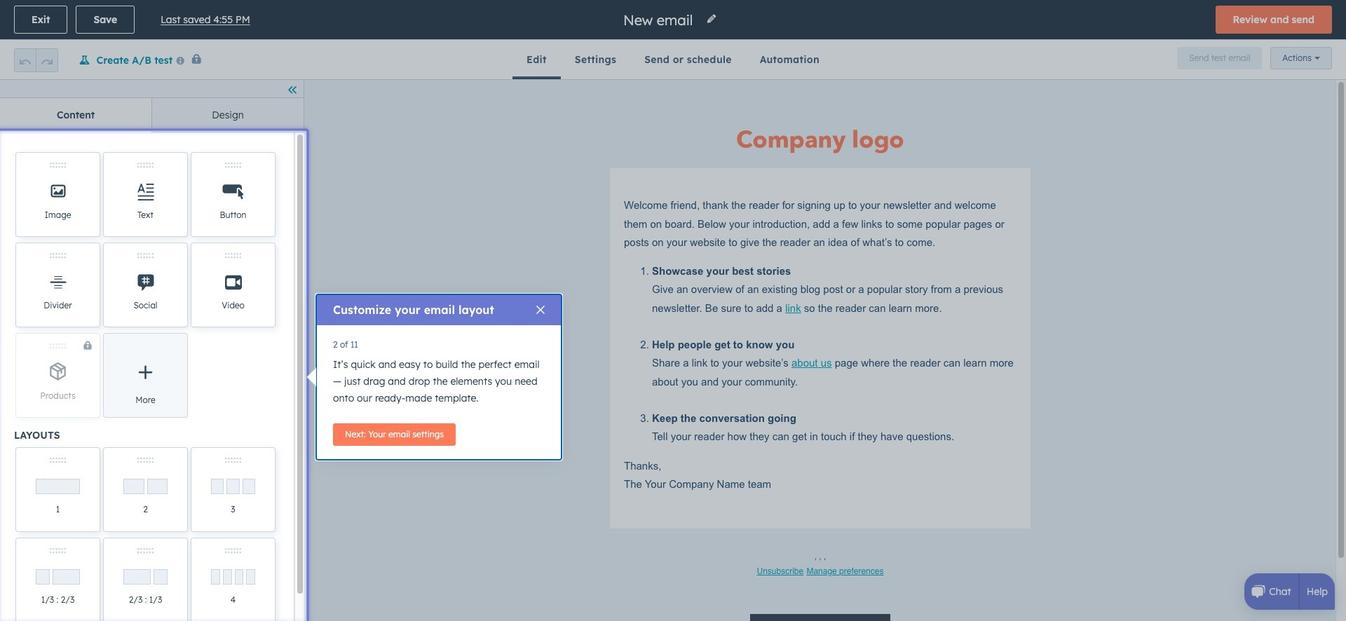 Task type: vqa. For each thing, say whether or not it's contained in the screenshot.
options
no



Task type: locate. For each thing, give the bounding box(es) containing it.
close image
[[537, 306, 545, 314]]

navigation
[[0, 97, 304, 133]]

None field
[[622, 10, 698, 29]]

group
[[14, 40, 58, 79]]



